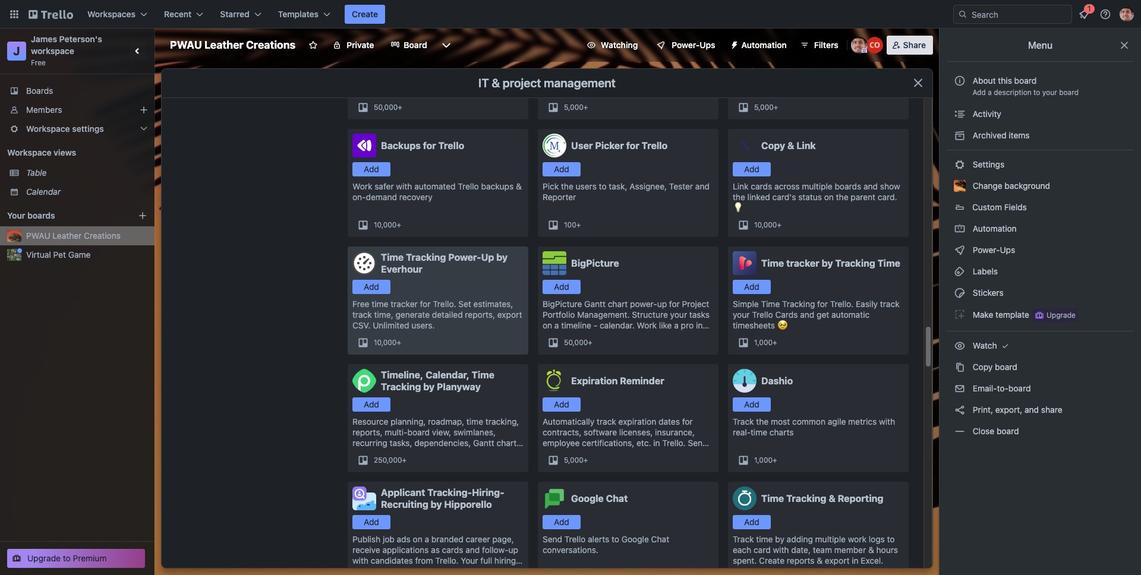 Task type: vqa. For each thing, say whether or not it's contained in the screenshot.
Color: green, title: none icon
no



Task type: describe. For each thing, give the bounding box(es) containing it.
track inside free time tracker for trello. set estimates, track time, generate detailed reports, export csv. unlimited users.
[[352, 310, 372, 320]]

& left 'reporting'
[[829, 493, 836, 504]]

a inside publish job ads on a branded career page, receive applications as cards and follow-up with candidates from trello. your full hiring pipeline
[[425, 534, 429, 544]]

board up activity link
[[1059, 88, 1079, 97]]

track the most common agile metrics with real-time charts
[[733, 417, 895, 437]]

power- inside power-ups link
[[973, 245, 1000, 255]]

pick the users to task, assignee, tester and reporter
[[543, 181, 710, 202]]

picker
[[595, 140, 624, 151]]

board inside copy board link
[[995, 362, 1017, 372]]

time inside time tracking power-up by everhour
[[381, 252, 404, 263]]

recruiting
[[381, 499, 428, 510]]

the left parent
[[836, 192, 849, 202]]

detailed
[[432, 310, 463, 320]]

power- inside time tracking power-up by everhour
[[448, 252, 481, 263]]

a down portfolio
[[555, 320, 559, 330]]

workspace
[[31, 46, 74, 56]]

power-ups link
[[947, 241, 1134, 260]]

bigpicture gantt chart power-up for project portfolio management. structure your tasks on a timeline - calendar. work like a pro in trello!
[[543, 299, 710, 341]]

for right backups
[[423, 140, 436, 151]]

trello up assignee,
[[642, 140, 668, 151]]

sm image for watch
[[954, 340, 966, 352]]

🥹
[[777, 320, 788, 330]]

calendar.
[[600, 320, 635, 330]]

to inside send trello alerts to google chat conversations.
[[612, 534, 619, 544]]

power- inside power-ups button
[[672, 40, 700, 50]]

cards inside publish job ads on a branded career page, receive applications as cards and follow-up with candidates from trello. your full hiring pipeline
[[442, 545, 463, 555]]

stickers
[[971, 288, 1004, 298]]

with inside work safer with automated trello backups & on-demand recovery
[[396, 181, 412, 191]]

+ for expiration reminder
[[584, 456, 588, 465]]

email-
[[973, 383, 997, 393]]

agile
[[828, 417, 846, 427]]

simple
[[733, 299, 759, 309]]

swimlanes,
[[453, 427, 496, 437]]

+ for bigpicture
[[588, 338, 593, 347]]

1 horizontal spatial google
[[571, 493, 604, 504]]

to inside pick the users to task, assignee, tester and reporter
[[599, 181, 607, 191]]

time inside track time by adding multiple work logs to each card with date, team member & hours spent. create reports & export in excel.
[[756, 534, 773, 544]]

cards inside link cards across multiple boards and show the linked card's status on the parent card. 💡
[[751, 181, 772, 191]]

work inside the bigpicture gantt chart power-up for project portfolio management. structure your tasks on a timeline - calendar. work like a pro in trello!
[[637, 320, 657, 330]]

on inside publish job ads on a branded career page, receive applications as cards and follow-up with candidates from trello. your full hiring pipeline
[[413, 534, 422, 544]]

and inside link cards across multiple boards and show the linked card's status on the parent card. 💡
[[864, 181, 878, 191]]

demand
[[366, 192, 397, 202]]

time inside timeline, calendar, time tracking by planyway
[[472, 370, 495, 380]]

reports
[[787, 556, 815, 566]]

applications
[[382, 545, 429, 555]]

export inside free time tracker for trello. set estimates, track time, generate detailed reports, export csv. unlimited users.
[[497, 310, 522, 320]]

5,000 + up copy & link
[[754, 103, 778, 112]]

& up excel.
[[868, 545, 874, 555]]

job
[[383, 534, 395, 544]]

boards
[[26, 86, 53, 96]]

james peterson (jamespeterson93) image inside 'primary' element
[[1120, 7, 1134, 21]]

track for dashio
[[733, 417, 754, 427]]

change background
[[971, 181, 1050, 191]]

sm image for print, export, and share
[[954, 404, 966, 416]]

to left premium
[[63, 553, 71, 563]]

print,
[[973, 405, 993, 415]]

user picker for trello
[[571, 140, 668, 151]]

& up across
[[787, 140, 794, 151]]

workspace for workspace views
[[7, 147, 51, 158]]

power-
[[630, 299, 657, 309]]

j
[[13, 44, 20, 58]]

tracking-
[[427, 487, 472, 498]]

trello up automated
[[438, 140, 464, 151]]

10,000 for copy & link
[[754, 221, 777, 229]]

assignee,
[[630, 181, 667, 191]]

card's
[[772, 192, 796, 202]]

link inside link cards across multiple boards and show the linked card's status on the parent card. 💡
[[733, 181, 749, 191]]

management.
[[577, 310, 630, 320]]

Search field
[[968, 5, 1072, 23]]

a inside about this board add a description to your board
[[988, 88, 992, 97]]

watching button
[[580, 36, 645, 55]]

expiration
[[571, 376, 618, 386]]

5,000 up copy & link
[[754, 103, 774, 112]]

hiring-
[[472, 487, 504, 498]]

1 vertical spatial leather
[[53, 231, 82, 241]]

sm image for settings
[[954, 159, 966, 171]]

time inside free time tracker for trello. set estimates, track time, generate detailed reports, export csv. unlimited users.
[[372, 299, 388, 309]]

virtual pet game
[[26, 250, 91, 260]]

& inside work safer with automated trello backups & on-demand recovery
[[516, 181, 522, 191]]

recurring
[[352, 438, 387, 448]]

send trello alerts to google chat conversations.
[[543, 534, 669, 555]]

resource
[[352, 417, 388, 427]]

tracking inside simple time tracking for trello. easily track your trello cards and get automatic timesheets 🥹
[[782, 299, 815, 309]]

sm image for power-ups
[[954, 244, 966, 256]]

and inside simple time tracking for trello. easily track your trello cards and get automatic timesheets 🥹
[[800, 310, 815, 320]]

timeline
[[561, 320, 591, 330]]

make
[[973, 309, 993, 320]]

+ for timeline, calendar, time tracking by planyway
[[402, 456, 407, 465]]

page,
[[492, 534, 514, 544]]

dashio
[[761, 376, 793, 386]]

free inside free time tracker for trello. set estimates, track time, generate detailed reports, export csv. unlimited users.
[[352, 299, 369, 309]]

automation inside button
[[742, 40, 787, 50]]

tracking up easily
[[835, 258, 875, 269]]

add for expiration reminder
[[554, 399, 569, 410]]

workspace views
[[7, 147, 76, 158]]

your for about this board add a description to your board
[[1042, 88, 1057, 97]]

power-ups inside button
[[672, 40, 715, 50]]

0 vertical spatial link
[[797, 140, 816, 151]]

the inside pick the users to task, assignee, tester and reporter
[[561, 181, 573, 191]]

hipporello
[[444, 499, 492, 510]]

about this board add a description to your board
[[973, 75, 1079, 97]]

for inside simple time tracking for trello. easily track your trello cards and get automatic timesheets 🥹
[[817, 299, 828, 309]]

5,000 + down "management"
[[564, 103, 588, 112]]

board inside close board link
[[997, 426, 1019, 436]]

add button for google chat
[[543, 515, 581, 530]]

add button for bigpicture
[[543, 280, 581, 294]]

members link
[[0, 100, 155, 119]]

add for time tracking & reporting
[[744, 517, 760, 527]]

+ for copy & link
[[777, 221, 782, 229]]

1 vertical spatial 50,000 +
[[564, 338, 593, 347]]

close board link
[[947, 422, 1134, 441]]

the up 💡
[[733, 192, 745, 202]]

copy for copy board
[[973, 362, 993, 372]]

add button for timeline, calendar, time tracking by planyway
[[352, 398, 391, 412]]

0 horizontal spatial pwau
[[26, 231, 50, 241]]

settings
[[72, 124, 104, 134]]

timeline,
[[381, 370, 423, 380]]

copy & link
[[761, 140, 816, 151]]

create button
[[345, 5, 385, 24]]

up inside the bigpicture gantt chart power-up for project portfolio management. structure your tasks on a timeline - calendar. work like a pro in trello!
[[657, 299, 667, 309]]

1 vertical spatial power-ups
[[971, 245, 1018, 255]]

by for power-
[[496, 252, 508, 263]]

board up description
[[1014, 75, 1037, 86]]

a left pro
[[674, 320, 679, 330]]

sm image for email-to-board
[[954, 383, 966, 395]]

5,000 down "management"
[[564, 103, 584, 112]]

change background link
[[947, 177, 1134, 196]]

work safer with automated trello backups & on-demand recovery
[[352, 181, 522, 202]]

simple time tracking for trello. easily track your trello cards and get automatic timesheets 🥹
[[733, 299, 900, 330]]

sm image for automation
[[954, 223, 966, 235]]

track for time tracking & reporting
[[733, 534, 754, 544]]

about
[[973, 75, 996, 86]]

share
[[1041, 405, 1063, 415]]

card.
[[878, 192, 897, 202]]

up inside publish job ads on a branded career page, receive applications as cards and follow-up with candidates from trello. your full hiring pipeline
[[508, 545, 518, 555]]

gantt inside resource planning, roadmap, time tracking, reports, multi-board view, swimlanes, recurring tasks, dependencies, gantt chart, google calendar
[[473, 438, 494, 448]]

add button for copy & link
[[733, 162, 771, 177]]

linked
[[748, 192, 770, 202]]

roadmap,
[[428, 417, 464, 427]]

+ for backups for trello
[[397, 221, 401, 229]]

menu
[[1028, 40, 1053, 51]]

recent
[[164, 9, 192, 19]]

make template
[[971, 309, 1029, 320]]

& right it on the left of page
[[492, 76, 500, 90]]

tracker inside free time tracker for trello. set estimates, track time, generate detailed reports, export csv. unlimited users.
[[391, 299, 418, 309]]

pwau leather creations inside text box
[[170, 39, 296, 51]]

power-ups button
[[648, 36, 723, 55]]

with inside track time by adding multiple work logs to each card with date, team member & hours spent. create reports & export in excel.
[[773, 545, 789, 555]]

open information menu image
[[1100, 8, 1111, 20]]

+ down "management"
[[584, 103, 588, 112]]

time tracking power-up by everhour
[[381, 252, 508, 275]]

search image
[[958, 10, 968, 19]]

automation button
[[725, 36, 794, 55]]

tracking inside time tracking power-up by everhour
[[406, 252, 446, 263]]

your inside the bigpicture gantt chart power-up for project portfolio management. structure your tasks on a timeline - calendar. work like a pro in trello!
[[670, 310, 687, 320]]

primary element
[[0, 0, 1141, 29]]

template
[[996, 309, 1029, 320]]

tracking up adding
[[786, 493, 826, 504]]

google inside send trello alerts to google chat conversations.
[[622, 534, 649, 544]]

free inside "james peterson's workspace free"
[[31, 58, 46, 67]]

boards inside link cards across multiple boards and show the linked card's status on the parent card. 💡
[[835, 181, 861, 191]]

each
[[733, 545, 751, 555]]

share
[[903, 40, 926, 50]]

reports, inside free time tracker for trello. set estimates, track time, generate detailed reports, export csv. unlimited users.
[[465, 310, 495, 320]]

and inside pick the users to task, assignee, tester and reporter
[[695, 181, 710, 191]]

create inside track time by adding multiple work logs to each card with date, team member & hours spent. create reports & export in excel.
[[759, 556, 785, 566]]

chart,
[[497, 438, 519, 448]]

sm image for make template
[[954, 308, 966, 320]]

with inside publish job ads on a branded career page, receive applications as cards and follow-up with candidates from trello. your full hiring pipeline
[[352, 556, 369, 566]]

sm image for labels
[[954, 266, 966, 278]]

5,000 + up google chat
[[564, 456, 588, 465]]

set
[[458, 299, 471, 309]]

watching
[[601, 40, 638, 50]]

templates button
[[271, 5, 338, 24]]

+ for dashio
[[773, 456, 777, 465]]

chart
[[608, 299, 628, 309]]

for right picker
[[626, 140, 640, 151]]

track inside simple time tracking for trello. easily track your trello cards and get automatic timesheets 🥹
[[880, 299, 900, 309]]

1 horizontal spatial 50,000
[[564, 338, 588, 347]]

trello. inside publish job ads on a branded career page, receive applications as cards and follow-up with candidates from trello. your full hiring pipeline
[[435, 556, 459, 566]]

reminder
[[620, 376, 664, 386]]

activity link
[[947, 105, 1134, 124]]

work inside work safer with automated trello backups & on-demand recovery
[[352, 181, 372, 191]]

planning,
[[391, 417, 426, 427]]

sm image inside "watch" link
[[999, 340, 1011, 352]]

0 vertical spatial 50,000 +
[[374, 103, 402, 112]]

background
[[1005, 181, 1050, 191]]

archived items
[[971, 130, 1030, 140]]

calendar,
[[426, 370, 470, 380]]

add button for expiration reminder
[[543, 398, 581, 412]]

by up get
[[822, 258, 833, 269]]

create inside button
[[352, 9, 378, 19]]

starred button
[[213, 5, 268, 24]]

workspaces button
[[80, 5, 155, 24]]

christina overa (christinaovera) image
[[866, 37, 883, 53]]

estimates,
[[474, 299, 513, 309]]

workspace for workspace settings
[[26, 124, 70, 134]]

metrics
[[848, 417, 877, 427]]

to-
[[997, 383, 1009, 393]]

real-
[[733, 427, 751, 437]]

hours
[[876, 545, 898, 555]]

trello inside send trello alerts to google chat conversations.
[[565, 534, 586, 544]]

sm image for activity
[[954, 108, 966, 120]]

generate
[[396, 310, 430, 320]]

multi-
[[385, 427, 407, 437]]

trello inside work safer with automated trello backups & on-demand recovery
[[458, 181, 479, 191]]

task,
[[609, 181, 627, 191]]

+ for time tracker by tracking time
[[773, 338, 777, 347]]

email-to-board
[[971, 383, 1031, 393]]

sm image for copy board
[[954, 361, 966, 373]]



Task type: locate. For each thing, give the bounding box(es) containing it.
your boards with 2 items element
[[7, 209, 120, 223]]

0 vertical spatial multiple
[[802, 181, 833, 191]]

gantt
[[584, 299, 606, 309], [473, 438, 494, 448]]

workspace navigation collapse icon image
[[130, 43, 146, 59]]

for inside free time tracker for trello. set estimates, track time, generate detailed reports, export csv. unlimited users.
[[420, 299, 431, 309]]

0 horizontal spatial in
[[696, 320, 703, 330]]

google up alerts
[[571, 493, 604, 504]]

free time tracker for trello. set estimates, track time, generate detailed reports, export csv. unlimited users.
[[352, 299, 522, 330]]

table link
[[26, 167, 147, 179]]

add button down expiration
[[543, 398, 581, 412]]

applicant tracking-hiring- recruiting by hipporello
[[381, 487, 504, 510]]

multiple inside track time by adding multiple work logs to each card with date, team member & hours spent. create reports & export in excel.
[[815, 534, 846, 544]]

0 horizontal spatial tracker
[[391, 299, 418, 309]]

0 horizontal spatial creations
[[84, 231, 121, 241]]

free down workspace
[[31, 58, 46, 67]]

1,000 for dashio
[[754, 456, 773, 465]]

gantt up management.
[[584, 299, 606, 309]]

0 horizontal spatial track
[[352, 310, 372, 320]]

in down tasks
[[696, 320, 703, 330]]

google inside resource planning, roadmap, time tracking, reports, multi-board view, swimlanes, recurring tasks, dependencies, gantt chart, google calendar
[[352, 449, 380, 459]]

copy up across
[[761, 140, 785, 151]]

by inside timeline, calendar, time tracking by planyway
[[423, 382, 435, 392]]

0 horizontal spatial james peterson (jamespeterson93) image
[[851, 37, 868, 53]]

bigpicture up portfolio
[[543, 299, 582, 309]]

structure
[[632, 310, 668, 320]]

workspaces
[[87, 9, 136, 19]]

workspace up table
[[7, 147, 51, 158]]

to up activity link
[[1034, 88, 1040, 97]]

1 horizontal spatial copy
[[973, 362, 993, 372]]

0 vertical spatial on
[[824, 192, 834, 202]]

sm image left email-
[[954, 383, 966, 395]]

board inside email-to-board link
[[1009, 383, 1031, 393]]

reporting
[[838, 493, 883, 504]]

sm image inside copy board link
[[954, 361, 966, 373]]

your inside about this board add a description to your board
[[1042, 88, 1057, 97]]

1 vertical spatial link
[[733, 181, 749, 191]]

in inside track time by adding multiple work logs to each card with date, team member & hours spent. create reports & export in excel.
[[852, 556, 859, 566]]

on-
[[352, 192, 366, 202]]

export,
[[995, 405, 1023, 415]]

this member is an admin of this board. image
[[862, 48, 867, 53]]

link cards across multiple boards and show the linked card's status on the parent card. 💡
[[733, 181, 900, 213]]

export inside track time by adding multiple work logs to each card with date, team member & hours spent. create reports & export in excel.
[[825, 556, 850, 566]]

your inside simple time tracking for trello. easily track your trello cards and get automatic timesheets 🥹
[[733, 310, 750, 320]]

1 horizontal spatial work
[[637, 320, 657, 330]]

track up real-
[[733, 417, 754, 427]]

1 horizontal spatial reports,
[[465, 310, 495, 320]]

reporter
[[543, 192, 576, 202]]

with right "card"
[[773, 545, 789, 555]]

1 vertical spatial on
[[543, 320, 552, 330]]

starred
[[220, 9, 249, 19]]

0 vertical spatial upgrade
[[1047, 311, 1076, 320]]

1 vertical spatial tracker
[[391, 299, 418, 309]]

timesheets
[[733, 320, 775, 330]]

multiple inside link cards across multiple boards and show the linked card's status on the parent card. 💡
[[802, 181, 833, 191]]

time inside resource planning, roadmap, time tracking, reports, multi-board view, swimlanes, recurring tasks, dependencies, gantt chart, google calendar
[[467, 417, 483, 427]]

in for bigpicture
[[696, 320, 703, 330]]

free up the csv.
[[352, 299, 369, 309]]

1 horizontal spatial boards
[[835, 181, 861, 191]]

1 vertical spatial 1,000 +
[[754, 456, 777, 465]]

track up each
[[733, 534, 754, 544]]

bigpicture for bigpicture
[[571, 258, 619, 269]]

track inside track the most common agile metrics with real-time charts
[[733, 417, 754, 427]]

as
[[431, 545, 440, 555]]

time
[[381, 252, 404, 263], [761, 258, 784, 269], [878, 258, 900, 269], [761, 299, 780, 309], [472, 370, 495, 380], [761, 493, 784, 504]]

with inside track the most common agile metrics with real-time charts
[[879, 417, 895, 427]]

items
[[1009, 130, 1030, 140]]

10,000 for backups for trello
[[374, 221, 397, 229]]

time up "card"
[[756, 534, 773, 544]]

+ up backups
[[398, 103, 402, 112]]

& down team
[[817, 556, 823, 566]]

1 vertical spatial chat
[[651, 534, 669, 544]]

watch link
[[947, 336, 1134, 355]]

pwau down recent "dropdown button"
[[170, 39, 202, 51]]

1 vertical spatial your
[[461, 556, 478, 566]]

virtual
[[26, 250, 51, 260]]

sm image for stickers
[[954, 287, 966, 299]]

settings link
[[947, 155, 1134, 174]]

1,000 + for dashio
[[754, 456, 777, 465]]

private button
[[325, 36, 381, 55]]

for up the generate
[[420, 299, 431, 309]]

sm image inside the labels link
[[954, 266, 966, 278]]

1 vertical spatial 1,000
[[754, 456, 773, 465]]

on inside the bigpicture gantt chart power-up for project portfolio management. structure your tasks on a timeline - calendar. work like a pro in trello!
[[543, 320, 552, 330]]

star or unstar board image
[[309, 40, 318, 50]]

trello. down as
[[435, 556, 459, 566]]

and inside publish job ads on a branded career page, receive applications as cards and follow-up with candidates from trello. your full hiring pipeline
[[466, 545, 480, 555]]

career
[[466, 534, 490, 544]]

Board name text field
[[164, 36, 302, 55]]

0 vertical spatial track
[[733, 417, 754, 427]]

1 horizontal spatial chat
[[651, 534, 669, 544]]

trello.
[[433, 299, 456, 309], [830, 299, 854, 309], [435, 556, 459, 566]]

1 notification image
[[1077, 7, 1091, 21]]

your inside publish job ads on a branded career page, receive applications as cards and follow-up with candidates from trello. your full hiring pipeline
[[461, 556, 478, 566]]

free
[[31, 58, 46, 67], [352, 299, 369, 309]]

up
[[481, 252, 494, 263]]

gantt inside the bigpicture gantt chart power-up for project portfolio management. structure your tasks on a timeline - calendar. work like a pro in trello!
[[584, 299, 606, 309]]

0 vertical spatial 1,000
[[754, 338, 773, 347]]

10,000 + down linked
[[754, 221, 782, 229]]

1,000 + for time tracker by tracking time
[[754, 338, 777, 347]]

0 vertical spatial in
[[696, 320, 703, 330]]

1 vertical spatial free
[[352, 299, 369, 309]]

settings
[[971, 159, 1005, 169]]

board down planning,
[[407, 427, 430, 437]]

board up to-
[[995, 362, 1017, 372]]

trello inside simple time tracking for trello. easily track your trello cards and get automatic timesheets 🥹
[[752, 310, 773, 320]]

+ for time tracking power-up by everhour
[[397, 338, 401, 347]]

tracking down timeline, at the left of the page
[[381, 382, 421, 392]]

branded
[[431, 534, 464, 544]]

leather down starred
[[204, 39, 244, 51]]

0 vertical spatial james peterson (jamespeterson93) image
[[1120, 7, 1134, 21]]

and left get
[[800, 310, 815, 320]]

sm image
[[954, 223, 966, 235], [954, 244, 966, 256], [954, 266, 966, 278], [954, 340, 966, 352]]

1 vertical spatial automation
[[971, 223, 1017, 234]]

sm image inside power-ups link
[[954, 244, 966, 256]]

a down about
[[988, 88, 992, 97]]

sm image for archived items
[[954, 130, 966, 141]]

0 horizontal spatial power-
[[448, 252, 481, 263]]

1 horizontal spatial pwau
[[170, 39, 202, 51]]

the up "reporter"
[[561, 181, 573, 191]]

time tracker by tracking time
[[761, 258, 900, 269]]

1 horizontal spatial free
[[352, 299, 369, 309]]

+ down charts
[[773, 456, 777, 465]]

with down receive
[[352, 556, 369, 566]]

trello. for by
[[830, 299, 854, 309]]

to inside about this board add a description to your board
[[1034, 88, 1040, 97]]

1 vertical spatial track
[[733, 534, 754, 544]]

+ down recovery at the top
[[397, 221, 401, 229]]

multiple up status
[[802, 181, 833, 191]]

google
[[352, 449, 380, 459], [571, 493, 604, 504], [622, 534, 649, 544]]

0 horizontal spatial 50,000
[[374, 103, 398, 112]]

add for timeline, calendar, time tracking by planyway
[[364, 399, 379, 410]]

0 horizontal spatial automation
[[742, 40, 787, 50]]

in for time tracking & reporting
[[852, 556, 859, 566]]

add button up the pick
[[543, 162, 581, 177]]

workspace inside "popup button"
[[26, 124, 70, 134]]

chat inside send trello alerts to google chat conversations.
[[651, 534, 669, 544]]

time inside track the most common agile metrics with real-time charts
[[751, 427, 767, 437]]

for left project
[[669, 299, 680, 309]]

reports, up recurring
[[352, 427, 383, 437]]

your up pro
[[670, 310, 687, 320]]

+ down tasks,
[[402, 456, 407, 465]]

time left charts
[[751, 427, 767, 437]]

add for user picker for trello
[[554, 164, 569, 174]]

send
[[543, 534, 562, 544]]

time up time,
[[372, 299, 388, 309]]

1 horizontal spatial your
[[733, 310, 750, 320]]

1 horizontal spatial pwau leather creations
[[170, 39, 296, 51]]

1 horizontal spatial leather
[[204, 39, 244, 51]]

sm image left close
[[954, 426, 966, 437]]

1 vertical spatial creations
[[84, 231, 121, 241]]

link up across
[[797, 140, 816, 151]]

add for applicant tracking-hiring- recruiting by hipporello
[[364, 517, 379, 527]]

sm image inside automation link
[[954, 223, 966, 235]]

add button for user picker for trello
[[543, 162, 581, 177]]

1 horizontal spatial power-ups
[[971, 245, 1018, 255]]

tracking up everhour
[[406, 252, 446, 263]]

1 track from the top
[[733, 417, 754, 427]]

tracker up simple time tracking for trello. easily track your trello cards and get automatic timesheets 🥹
[[786, 258, 820, 269]]

in inside the bigpicture gantt chart power-up for project portfolio management. structure your tasks on a timeline - calendar. work like a pro in trello!
[[696, 320, 703, 330]]

sm image left archived
[[954, 130, 966, 141]]

1 horizontal spatial track
[[880, 299, 900, 309]]

bigpicture for bigpicture gantt chart power-up for project portfolio management. structure your tasks on a timeline - calendar. work like a pro in trello!
[[543, 299, 582, 309]]

add button
[[352, 162, 391, 177], [543, 162, 581, 177], [733, 162, 771, 177], [352, 280, 391, 294], [543, 280, 581, 294], [733, 280, 771, 294], [352, 398, 391, 412], [543, 398, 581, 412], [733, 398, 771, 412], [352, 515, 391, 530], [543, 515, 581, 530], [733, 515, 771, 530]]

1,000 + down charts
[[754, 456, 777, 465]]

james peterson's workspace free
[[31, 34, 104, 67]]

add for dashio
[[744, 399, 760, 410]]

0 horizontal spatial your
[[7, 210, 25, 221]]

add button up publish
[[352, 515, 391, 530]]

2 track from the top
[[733, 534, 754, 544]]

1 vertical spatial 50,000
[[564, 338, 588, 347]]

your boards
[[7, 210, 55, 221]]

power-
[[672, 40, 700, 50], [973, 245, 1000, 255], [448, 252, 481, 263]]

spent.
[[733, 556, 757, 566]]

0 horizontal spatial upgrade
[[27, 553, 61, 563]]

0 horizontal spatial ups
[[700, 40, 715, 50]]

0 horizontal spatial reports,
[[352, 427, 383, 437]]

link up linked
[[733, 181, 749, 191]]

by inside time tracking power-up by everhour
[[496, 252, 508, 263]]

leather inside text box
[[204, 39, 244, 51]]

pwau
[[170, 39, 202, 51], [26, 231, 50, 241]]

show
[[880, 181, 900, 191]]

by down calendar,
[[423, 382, 435, 392]]

add inside about this board add a description to your board
[[973, 88, 986, 97]]

and inside 'link'
[[1025, 405, 1039, 415]]

add button for applicant tracking-hiring- recruiting by hipporello
[[352, 515, 391, 530]]

users
[[576, 181, 597, 191]]

workspace
[[26, 124, 70, 134], [7, 147, 51, 158]]

add button up resource
[[352, 398, 391, 412]]

creations inside text box
[[246, 39, 296, 51]]

3 sm image from the top
[[954, 266, 966, 278]]

copy inside copy board link
[[973, 362, 993, 372]]

management
[[544, 76, 616, 90]]

0 vertical spatial 50,000
[[374, 103, 398, 112]]

1 horizontal spatial tracker
[[786, 258, 820, 269]]

activity
[[971, 109, 1001, 119]]

10,000 + for backups for trello
[[374, 221, 401, 229]]

for
[[423, 140, 436, 151], [626, 140, 640, 151], [420, 299, 431, 309], [669, 299, 680, 309], [817, 299, 828, 309]]

easily
[[856, 299, 878, 309]]

back to home image
[[29, 5, 73, 24]]

logs
[[869, 534, 885, 544]]

add button for dashio
[[733, 398, 771, 412]]

0 vertical spatial reports,
[[465, 310, 495, 320]]

ups inside button
[[700, 40, 715, 50]]

0 vertical spatial boards
[[835, 181, 861, 191]]

add board image
[[138, 211, 147, 221]]

1 vertical spatial work
[[637, 320, 657, 330]]

1 vertical spatial pwau
[[26, 231, 50, 241]]

up up structure
[[657, 299, 667, 309]]

leather down your boards with 2 items element
[[53, 231, 82, 241]]

1 horizontal spatial creations
[[246, 39, 296, 51]]

1 vertical spatial workspace
[[7, 147, 51, 158]]

0 horizontal spatial chat
[[606, 493, 628, 504]]

parent
[[851, 192, 876, 202]]

filters
[[814, 40, 838, 50]]

up up hiring
[[508, 545, 518, 555]]

1 horizontal spatial upgrade
[[1047, 311, 1076, 320]]

1,000 + down timesheets
[[754, 338, 777, 347]]

upgrade inside button
[[1047, 311, 1076, 320]]

0 vertical spatial workspace
[[26, 124, 70, 134]]

the inside track the most common agile metrics with real-time charts
[[756, 417, 769, 427]]

workspace settings button
[[0, 119, 155, 138]]

0 vertical spatial bigpicture
[[571, 258, 619, 269]]

export down estimates,
[[497, 310, 522, 320]]

1 horizontal spatial cards
[[751, 181, 772, 191]]

sm image left activity
[[954, 108, 966, 120]]

1 vertical spatial gantt
[[473, 438, 494, 448]]

1 1,000 from the top
[[754, 338, 773, 347]]

add button up real-
[[733, 398, 771, 412]]

0 horizontal spatial power-ups
[[672, 40, 715, 50]]

time inside simple time tracking for trello. easily track your trello cards and get automatic timesheets 🥹
[[761, 299, 780, 309]]

2 horizontal spatial your
[[1042, 88, 1057, 97]]

2 sm image from the top
[[954, 244, 966, 256]]

tracking
[[406, 252, 446, 263], [835, 258, 875, 269], [782, 299, 815, 309], [381, 382, 421, 392], [786, 493, 826, 504]]

upgrade for upgrade to premium
[[27, 553, 61, 563]]

pet
[[53, 250, 66, 260]]

pwau inside text box
[[170, 39, 202, 51]]

sm image inside activity link
[[954, 108, 966, 120]]

+ down unlimited
[[397, 338, 401, 347]]

2 1,000 + from the top
[[754, 456, 777, 465]]

sm image inside close board link
[[954, 426, 966, 437]]

trello. for power-
[[433, 299, 456, 309]]

1 vertical spatial export
[[825, 556, 850, 566]]

share button
[[887, 36, 933, 55]]

1 vertical spatial reports,
[[352, 427, 383, 437]]

tracking up cards
[[782, 299, 815, 309]]

create up private
[[352, 9, 378, 19]]

sm image inside email-to-board link
[[954, 383, 966, 395]]

0 vertical spatial cards
[[751, 181, 772, 191]]

10,000 + down demand
[[374, 221, 401, 229]]

10,000 + for time tracking power-up by everhour
[[374, 338, 401, 347]]

250,000 +
[[374, 456, 407, 465]]

private
[[347, 40, 374, 50]]

change
[[973, 181, 1002, 191]]

10,000 + for copy & link
[[754, 221, 782, 229]]

on right status
[[824, 192, 834, 202]]

sm image inside print, export, and share 'link'
[[954, 404, 966, 416]]

team
[[813, 545, 832, 555]]

1 vertical spatial google
[[571, 493, 604, 504]]

reports, inside resource planning, roadmap, time tracking, reports, multi-board view, swimlanes, recurring tasks, dependencies, gantt chart, google calendar
[[352, 427, 383, 437]]

0 vertical spatial creations
[[246, 39, 296, 51]]

views
[[54, 147, 76, 158]]

track inside track time by adding multiple work logs to each card with date, team member & hours spent. create reports & export in excel.
[[733, 534, 754, 544]]

upgrade for upgrade
[[1047, 311, 1076, 320]]

on right ads
[[413, 534, 422, 544]]

0 horizontal spatial work
[[352, 181, 372, 191]]

5,000 +
[[564, 103, 588, 112], [754, 103, 778, 112], [564, 456, 588, 465]]

sm image inside "watch" link
[[954, 340, 966, 352]]

100 +
[[564, 221, 581, 229]]

board
[[1014, 75, 1037, 86], [1059, 88, 1079, 97], [995, 362, 1017, 372], [1009, 383, 1031, 393], [997, 426, 1019, 436], [407, 427, 430, 437]]

by for hiring-
[[431, 499, 442, 510]]

2 vertical spatial google
[[622, 534, 649, 544]]

chat
[[606, 493, 628, 504], [651, 534, 669, 544]]

0 horizontal spatial free
[[31, 58, 46, 67]]

1,000 for time tracker by tracking time
[[754, 338, 773, 347]]

by right up on the left of page
[[496, 252, 508, 263]]

sm image inside settings 'link'
[[954, 159, 966, 171]]

5,000
[[564, 103, 584, 112], [754, 103, 774, 112], [564, 456, 584, 465]]

add for bigpicture
[[554, 282, 569, 292]]

1 1,000 + from the top
[[754, 338, 777, 347]]

by inside track time by adding multiple work logs to each card with date, team member & hours spent. create reports & export in excel.
[[775, 534, 785, 544]]

creations down templates
[[246, 39, 296, 51]]

on up trello!
[[543, 320, 552, 330]]

add for time tracking power-up by everhour
[[364, 282, 379, 292]]

add for copy & link
[[744, 164, 760, 174]]

by for time
[[423, 382, 435, 392]]

add button up send
[[543, 515, 581, 530]]

+ down "timeline"
[[588, 338, 593, 347]]

1 vertical spatial track
[[352, 310, 372, 320]]

0 vertical spatial pwau
[[170, 39, 202, 51]]

google down recurring
[[352, 449, 380, 459]]

to up hours
[[887, 534, 895, 544]]

work up on-
[[352, 181, 372, 191]]

1 horizontal spatial create
[[759, 556, 785, 566]]

workspace settings
[[26, 124, 104, 134]]

ups down automation link
[[1000, 245, 1015, 255]]

2 1,000 from the top
[[754, 456, 773, 465]]

to inside track time by adding multiple work logs to each card with date, team member & hours spent. create reports & export in excel.
[[887, 534, 895, 544]]

board inside resource planning, roadmap, time tracking, reports, multi-board view, swimlanes, recurring tasks, dependencies, gantt chart, google calendar
[[407, 427, 430, 437]]

sm image right power-ups button
[[725, 36, 742, 52]]

0 horizontal spatial gantt
[[473, 438, 494, 448]]

0 vertical spatial your
[[7, 210, 25, 221]]

5,000 up google chat
[[564, 456, 584, 465]]

0 vertical spatial pwau leather creations
[[170, 39, 296, 51]]

add button for time tracking & reporting
[[733, 515, 771, 530]]

1,000 +
[[754, 338, 777, 347], [754, 456, 777, 465]]

sm image
[[725, 36, 742, 52], [954, 108, 966, 120], [954, 130, 966, 141], [954, 159, 966, 171], [954, 287, 966, 299], [954, 308, 966, 320], [999, 340, 1011, 352], [954, 361, 966, 373], [954, 383, 966, 395], [954, 404, 966, 416], [954, 426, 966, 437]]

add button for time tracker by tracking time
[[733, 280, 771, 294]]

100
[[564, 221, 576, 229]]

1 horizontal spatial export
[[825, 556, 850, 566]]

james peterson (jamespeterson93) image
[[1120, 7, 1134, 21], [851, 37, 868, 53]]

0 vertical spatial automation
[[742, 40, 787, 50]]

copy for copy & link
[[761, 140, 785, 151]]

with up recovery at the top
[[396, 181, 412, 191]]

and up parent
[[864, 181, 878, 191]]

automation left the filters button on the right top
[[742, 40, 787, 50]]

1 vertical spatial bigpicture
[[543, 299, 582, 309]]

2 vertical spatial on
[[413, 534, 422, 544]]

ups left automation button
[[700, 40, 715, 50]]

reports,
[[465, 310, 495, 320], [352, 427, 383, 437]]

sm image left copy board
[[954, 361, 966, 373]]

calendar link
[[26, 186, 147, 198]]

backups
[[381, 140, 421, 151]]

premium
[[73, 553, 107, 563]]

0 horizontal spatial copy
[[761, 140, 785, 151]]

it
[[479, 76, 489, 90]]

sm image inside automation button
[[725, 36, 742, 52]]

track time by adding multiple work logs to each card with date, team member & hours spent. create reports & export in excel.
[[733, 534, 898, 566]]

to right alerts
[[612, 534, 619, 544]]

track right easily
[[880, 299, 900, 309]]

10,000 for time tracking power-up by everhour
[[374, 338, 397, 347]]

templates
[[278, 9, 319, 19]]

by down tracking-
[[431, 499, 442, 510]]

1 sm image from the top
[[954, 223, 966, 235]]

planyway
[[437, 382, 481, 392]]

the
[[561, 181, 573, 191], [733, 192, 745, 202], [836, 192, 849, 202], [756, 417, 769, 427]]

upgrade to premium link
[[7, 549, 145, 568]]

0 vertical spatial free
[[31, 58, 46, 67]]

export down member on the bottom of the page
[[825, 556, 850, 566]]

pwau up virtual
[[26, 231, 50, 241]]

james
[[31, 34, 57, 44]]

by inside applicant tracking-hiring- recruiting by hipporello
[[431, 499, 442, 510]]

0 vertical spatial chat
[[606, 493, 628, 504]]

add button for backups for trello
[[352, 162, 391, 177]]

2 horizontal spatial on
[[824, 192, 834, 202]]

1 vertical spatial pwau leather creations
[[26, 231, 121, 241]]

+ up copy & link
[[774, 103, 778, 112]]

add for google chat
[[554, 517, 569, 527]]

tracking inside timeline, calendar, time tracking by planyway
[[381, 382, 421, 392]]

1 vertical spatial in
[[852, 556, 859, 566]]

creations up virtual pet game link
[[84, 231, 121, 241]]

tracking,
[[486, 417, 519, 427]]

1 vertical spatial upgrade
[[27, 553, 61, 563]]

1 vertical spatial ups
[[1000, 245, 1015, 255]]

your for simple time tracking for trello. easily track your trello cards and get automatic timesheets 🥹
[[733, 310, 750, 320]]

1 horizontal spatial link
[[797, 140, 816, 151]]

0 vertical spatial ups
[[700, 40, 715, 50]]

add for time tracker by tracking time
[[744, 282, 760, 292]]

publish job ads on a branded career page, receive applications as cards and follow-up with candidates from trello. your full hiring pipeline
[[352, 534, 518, 575]]

0 vertical spatial tracker
[[786, 258, 820, 269]]

sm image for close board
[[954, 426, 966, 437]]

0 horizontal spatial boards
[[27, 210, 55, 221]]

+ down timesheets
[[773, 338, 777, 347]]

1,000 down charts
[[754, 456, 773, 465]]

on inside link cards across multiple boards and show the linked card's status on the parent card. 💡
[[824, 192, 834, 202]]

publish
[[352, 534, 381, 544]]

1 horizontal spatial ups
[[1000, 245, 1015, 255]]

get
[[817, 310, 829, 320]]

+ for user picker for trello
[[576, 221, 581, 229]]

add for backups for trello
[[364, 164, 379, 174]]

upgrade
[[1047, 311, 1076, 320], [27, 553, 61, 563]]

track up the csv.
[[352, 310, 372, 320]]

upgrade down stickers link
[[1047, 311, 1076, 320]]

0 vertical spatial google
[[352, 449, 380, 459]]

customize views image
[[440, 39, 452, 51]]

for inside the bigpicture gantt chart power-up for project portfolio management. structure your tasks on a timeline - calendar. work like a pro in trello!
[[669, 299, 680, 309]]

50,000 + up backups
[[374, 103, 402, 112]]

0 horizontal spatial pwau leather creations
[[26, 231, 121, 241]]

1 horizontal spatial on
[[543, 320, 552, 330]]

sm image inside stickers link
[[954, 287, 966, 299]]

2 horizontal spatial power-
[[973, 245, 1000, 255]]

0 vertical spatial work
[[352, 181, 372, 191]]

trello. up detailed
[[433, 299, 456, 309]]

sm image inside archived items link
[[954, 130, 966, 141]]

add button for time tracking power-up by everhour
[[352, 280, 391, 294]]

sm image left settings
[[954, 159, 966, 171]]

4 sm image from the top
[[954, 340, 966, 352]]

cards
[[751, 181, 772, 191], [442, 545, 463, 555]]



